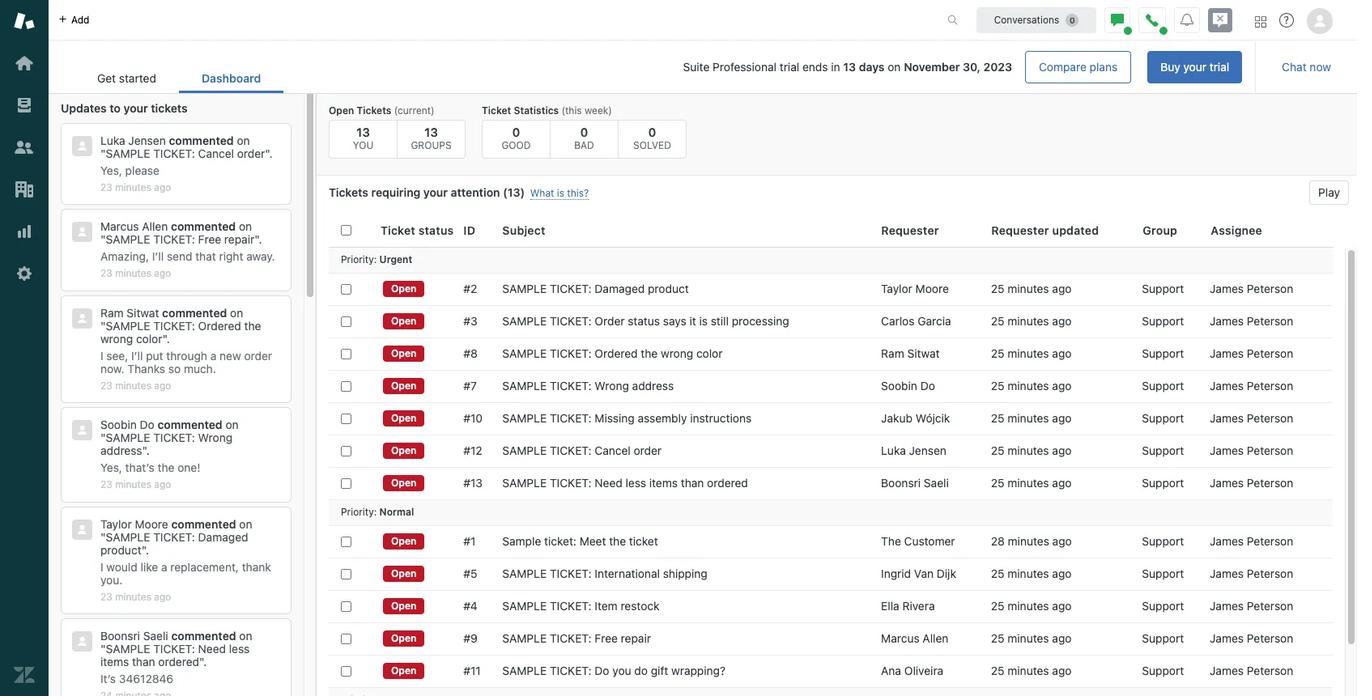 Task type: locate. For each thing, give the bounding box(es) containing it.
trial down the zendesk chat image
[[1210, 60, 1230, 74]]

commented
[[169, 134, 234, 147], [171, 220, 236, 234], [162, 306, 227, 320], [158, 418, 223, 432], [171, 517, 236, 531], [171, 629, 236, 643]]

peterson for soobin do
[[1247, 379, 1294, 393]]

1 horizontal spatial address
[[632, 379, 674, 393]]

priority for priority : normal
[[341, 507, 374, 519]]

0 horizontal spatial than
[[132, 655, 155, 669]]

cancel
[[198, 147, 234, 160], [595, 444, 631, 458]]

james peterson
[[1210, 282, 1294, 296], [1210, 314, 1294, 328], [1210, 347, 1294, 360], [1210, 379, 1294, 393], [1210, 411, 1294, 425], [1210, 444, 1294, 458], [1210, 476, 1294, 490], [1210, 535, 1294, 548], [1210, 567, 1294, 581], [1210, 599, 1294, 613], [1210, 632, 1294, 646], [1210, 664, 1294, 678]]

than down instructions
[[681, 476, 704, 490]]

1 vertical spatial status
[[628, 314, 660, 328]]

2 james peterson from the top
[[1210, 314, 1294, 328]]

color up the put
[[136, 332, 162, 346]]

ram for ram sitwat commented
[[100, 306, 124, 320]]

sample ticket: international shipping link
[[502, 567, 708, 582]]

repair up the right
[[224, 233, 255, 247]]

1 horizontal spatial moore
[[916, 282, 949, 296]]

support for marcus allen
[[1142, 632, 1184, 646]]

product up the would
[[100, 543, 142, 557]]

status left id
[[419, 223, 454, 237]]

: for urgent
[[374, 254, 377, 266]]

0 horizontal spatial moore
[[135, 517, 168, 531]]

items up ticket on the bottom
[[649, 476, 678, 490]]

0 vertical spatial priority
[[341, 254, 374, 266]]

on " up the like
[[100, 517, 252, 544]]

" up yes, that's the one! 23 minutes ago
[[100, 431, 106, 445]]

1 vertical spatial i
[[100, 560, 103, 574]]

25 for ram sitwat
[[991, 347, 1005, 360]]

2 0 from the left
[[580, 125, 588, 139]]

9 support from the top
[[1142, 567, 1184, 581]]

25 for luka jensen
[[991, 444, 1005, 458]]

" up yes, please 23 minutes ago
[[100, 147, 106, 160]]

get help image
[[1280, 13, 1294, 28]]

0 horizontal spatial trial
[[780, 60, 800, 74]]

10 james peterson from the top
[[1210, 599, 1294, 613]]

is left this?
[[557, 187, 565, 199]]

6 james from the top
[[1210, 444, 1244, 458]]

sample inside sample ticket: damaged product
[[106, 530, 150, 544]]

new
[[220, 349, 241, 363]]

0 horizontal spatial your
[[124, 101, 148, 115]]

requester updated
[[992, 223, 1099, 237]]

0 vertical spatial wrong
[[595, 379, 629, 393]]

wrong down says
[[661, 347, 694, 360]]

support
[[1142, 282, 1184, 296], [1142, 314, 1184, 328], [1142, 347, 1184, 360], [1142, 379, 1184, 393], [1142, 411, 1184, 425], [1142, 444, 1184, 458], [1142, 476, 1184, 490], [1142, 535, 1184, 548], [1142, 567, 1184, 581], [1142, 599, 1184, 613], [1142, 632, 1184, 646], [1142, 664, 1184, 678]]

1 : from the top
[[374, 254, 377, 266]]

on " for ram sitwat
[[100, 306, 243, 333]]

10 25 from the top
[[991, 632, 1005, 646]]

0 vertical spatial color
[[136, 332, 162, 346]]

0 vertical spatial sample ticket: ordered the wrong color
[[100, 319, 261, 346]]

1 on " from the top
[[100, 134, 250, 160]]

ago for sample ticket: damaged product
[[1053, 282, 1072, 296]]

open for #7
[[391, 380, 417, 392]]

0 horizontal spatial ordered
[[158, 655, 199, 669]]

0 horizontal spatial requester
[[882, 223, 939, 237]]

1 horizontal spatial color
[[697, 347, 723, 360]]

ago inside amazing, i'll send that right away. 23 minutes ago
[[154, 268, 171, 280]]

3 23 from the top
[[100, 380, 112, 392]]

1 horizontal spatial i'll
[[152, 250, 164, 264]]

subject
[[503, 223, 546, 237]]

open for #5
[[391, 568, 417, 580]]

marcus for marcus allen commented
[[100, 220, 139, 234]]

address
[[632, 379, 674, 393], [100, 444, 142, 458]]

1 horizontal spatial marcus
[[881, 632, 920, 646]]

" up amazing,
[[100, 233, 106, 247]]

urgent
[[380, 254, 412, 266]]

9 25 from the top
[[991, 599, 1005, 613]]

4 25 minutes ago from the top
[[991, 379, 1072, 393]]

marcus down ella rivera
[[881, 632, 920, 646]]

2 i from the top
[[100, 560, 103, 574]]

ticket: up sample ticket: ordered the wrong color link
[[550, 282, 592, 296]]

9 peterson from the top
[[1247, 567, 1294, 581]]

3 0 from the left
[[649, 125, 656, 139]]

trial inside button
[[1210, 60, 1230, 74]]

james for ana oliveira
[[1210, 664, 1244, 678]]

commented for ram sitwat commented
[[162, 306, 227, 320]]

tickets up select all tickets checkbox
[[329, 185, 369, 199]]

order down assembly on the bottom of page
[[634, 444, 662, 458]]

get started image
[[14, 53, 35, 74]]

need down the sample ticket: cancel order link
[[595, 476, 623, 490]]

product inside sample ticket: damaged product link
[[648, 282, 689, 296]]

sitwat up the put
[[127, 306, 159, 320]]

sitwat down carlos garcia
[[908, 347, 940, 360]]

1 vertical spatial order
[[244, 349, 272, 363]]

peterson for ram sitwat
[[1247, 347, 1294, 360]]

do for soobin do
[[921, 379, 935, 393]]

#9
[[464, 632, 478, 646]]

allen for marcus allen commented
[[142, 220, 168, 234]]

luka down 'jakub'
[[881, 444, 906, 458]]

1 " from the top
[[100, 147, 106, 160]]

sample ticket: ordered the wrong color down order at left
[[502, 347, 723, 360]]

grid
[[317, 215, 1358, 697]]

1 peterson from the top
[[1247, 282, 1294, 296]]

ram for ram sitwat
[[881, 347, 905, 360]]

sample ticket: need less items than ordered down the sample ticket: cancel order link
[[502, 476, 748, 490]]

25 for taylor moore
[[991, 282, 1005, 296]]

1 vertical spatial boonsri
[[100, 629, 140, 643]]

damaged
[[595, 282, 645, 296], [198, 530, 248, 544]]

is right it
[[699, 314, 708, 328]]

10 support from the top
[[1142, 599, 1184, 613]]

much.
[[184, 362, 216, 376]]

2 25 from the top
[[991, 314, 1005, 328]]

1 25 minutes ago from the top
[[991, 282, 1072, 296]]

james peterson for ella rivera
[[1210, 599, 1294, 613]]

a
[[210, 349, 217, 363], [161, 560, 167, 574]]

0 vertical spatial taylor
[[881, 282, 913, 296]]

wrong up see,
[[100, 332, 133, 346]]

a left new
[[210, 349, 217, 363]]

25 for jakub wójcik
[[991, 411, 1005, 425]]

wrong down sample ticket: ordered the wrong color link
[[595, 379, 629, 393]]

6 james peterson from the top
[[1210, 444, 1294, 458]]

your right to
[[124, 101, 148, 115]]

0 horizontal spatial 0
[[512, 125, 520, 139]]

sample ticket: free repair link
[[502, 632, 651, 646]]

1 23 from the top
[[100, 181, 112, 194]]

ordered down order at left
[[595, 347, 638, 360]]

peterson for ingrid van dijk
[[1247, 567, 1294, 581]]

sample ticket: missing assembly instructions
[[502, 411, 752, 425]]

0 vertical spatial repair
[[224, 233, 255, 247]]

11 25 from the top
[[991, 664, 1005, 678]]

5 james peterson from the top
[[1210, 411, 1294, 425]]

trial for your
[[1210, 60, 1230, 74]]

0 horizontal spatial sample ticket: damaged product
[[100, 530, 248, 557]]

assignee
[[1211, 223, 1263, 237]]

1 vertical spatial jensen
[[909, 444, 947, 458]]

" up now.
[[100, 319, 106, 333]]

free inside sample ticket: free repair link
[[595, 632, 618, 646]]

0 inside 0 bad
[[580, 125, 588, 139]]

None checkbox
[[341, 316, 352, 327], [341, 381, 352, 392], [341, 414, 352, 424], [341, 446, 352, 456], [341, 537, 352, 547], [341, 666, 352, 677], [341, 316, 352, 327], [341, 381, 352, 392], [341, 414, 352, 424], [341, 446, 352, 456], [341, 537, 352, 547], [341, 666, 352, 677]]

on " down tickets
[[100, 134, 250, 160]]

processing
[[732, 314, 790, 328]]

1 support from the top
[[1142, 282, 1184, 296]]

1 horizontal spatial sitwat
[[908, 347, 940, 360]]

is
[[557, 187, 565, 199], [699, 314, 708, 328]]

0 horizontal spatial sample ticket: wrong address
[[100, 431, 233, 458]]

jensen for luka jensen commented
[[128, 134, 166, 147]]

1 vertical spatial moore
[[135, 517, 168, 531]]

sample ticket: cancel order ".
[[106, 147, 273, 160]]

23 up taylor moore commented on the left
[[100, 479, 112, 491]]

james
[[1210, 282, 1244, 296], [1210, 314, 1244, 328], [1210, 347, 1244, 360], [1210, 379, 1244, 393], [1210, 411, 1244, 425], [1210, 444, 1244, 458], [1210, 476, 1244, 490], [1210, 535, 1244, 548], [1210, 567, 1244, 581], [1210, 599, 1244, 613], [1210, 632, 1244, 646], [1210, 664, 1244, 678]]

damaged up order at left
[[595, 282, 645, 296]]

0 vertical spatial status
[[419, 223, 454, 237]]

ago inside yes, please 23 minutes ago
[[154, 181, 171, 194]]

ticket: up the like
[[153, 530, 195, 544]]

soobin for soobin do
[[881, 379, 918, 393]]

ago for sample ticket: wrong address
[[1053, 379, 1072, 393]]

25 minutes ago
[[991, 282, 1072, 296], [991, 314, 1072, 328], [991, 347, 1072, 360], [991, 379, 1072, 393], [991, 411, 1072, 425], [991, 444, 1072, 458], [991, 476, 1072, 490], [991, 567, 1072, 581], [991, 599, 1072, 613], [991, 632, 1072, 646], [991, 664, 1072, 678]]

what
[[530, 187, 554, 199]]

1 25 from the top
[[991, 282, 1005, 296]]

25 minutes ago for ella rivera
[[991, 599, 1072, 613]]

i'll
[[152, 250, 164, 264], [131, 349, 143, 363]]

saeli for boonsri saeli commented
[[143, 629, 168, 643]]

on for sample ticket: damaged product
[[239, 517, 252, 531]]

customer
[[904, 535, 956, 548]]

a right the like
[[161, 560, 167, 574]]

3 james from the top
[[1210, 347, 1244, 360]]

8 25 minutes ago from the top
[[991, 567, 1072, 581]]

ago for sample ticket: need less items than ordered
[[1053, 476, 1072, 490]]

than
[[681, 476, 704, 490], [132, 655, 155, 669]]

zendesk support image
[[14, 11, 35, 32]]

3 " from the top
[[100, 319, 106, 333]]

repair for sample ticket: free repair
[[621, 632, 651, 646]]

: left urgent
[[374, 254, 377, 266]]

ago for sample ticket: international shipping
[[1053, 567, 1072, 581]]

1 vertical spatial less
[[229, 642, 250, 656]]

peterson for ana oliveira
[[1247, 664, 1294, 678]]

damaged inside sample ticket: damaged product
[[198, 530, 248, 544]]

8 25 from the top
[[991, 567, 1005, 581]]

main element
[[0, 0, 49, 697]]

ticket: down the sample ticket: cancel order link
[[550, 476, 592, 490]]

1 horizontal spatial items
[[649, 476, 678, 490]]

luka for luka jensen
[[881, 444, 906, 458]]

wrapping?
[[672, 664, 726, 678]]

put
[[146, 349, 163, 363]]

1 requester from the left
[[882, 223, 939, 237]]

25 minutes ago for soobin do
[[991, 379, 1072, 393]]

13
[[844, 60, 856, 74], [357, 125, 370, 139], [425, 125, 438, 139], [508, 185, 520, 199]]

2 priority from the top
[[341, 507, 374, 519]]

boonsri for boonsri saeli
[[881, 476, 921, 490]]

free up that
[[198, 233, 221, 247]]

1 vertical spatial repair
[[621, 632, 651, 646]]

open tickets (current)
[[329, 104, 435, 117]]

2 yes, from the top
[[100, 461, 122, 475]]

support for boonsri saeli
[[1142, 476, 1184, 490]]

11 peterson from the top
[[1247, 632, 1294, 646]]

1 horizontal spatial luka
[[881, 444, 906, 458]]

9 25 minutes ago from the top
[[991, 599, 1072, 613]]

ticket: up please on the top left
[[153, 147, 195, 160]]

sample ticket: need less items than ordered link
[[502, 476, 748, 491]]

4 23 from the top
[[100, 479, 112, 491]]

order
[[595, 314, 625, 328]]

1 horizontal spatial ticket
[[482, 104, 511, 117]]

6 peterson from the top
[[1247, 444, 1294, 458]]

yes, inside yes, that's the one! 23 minutes ago
[[100, 461, 122, 475]]

7 25 from the top
[[991, 476, 1005, 490]]

sample ticket: damaged product up order at left
[[502, 282, 689, 296]]

0 horizontal spatial soobin
[[100, 418, 137, 432]]

ticket for ticket statistics (this week)
[[482, 104, 511, 117]]

soobin inside grid
[[881, 379, 918, 393]]

0
[[512, 125, 520, 139], [580, 125, 588, 139], [649, 125, 656, 139]]

0 vertical spatial wrong
[[100, 332, 133, 346]]

commented for marcus allen commented
[[171, 220, 236, 234]]

on for sample ticket: need less items than ordered
[[239, 629, 252, 643]]

0 horizontal spatial luka
[[100, 134, 125, 147]]

wrong
[[595, 379, 629, 393], [198, 431, 233, 445]]

support for ana oliveira
[[1142, 664, 1184, 678]]

priority down select all tickets checkbox
[[341, 254, 374, 266]]

minutes for sample ticket: free repair
[[1008, 632, 1049, 646]]

sample right #2
[[502, 282, 547, 296]]

5 peterson from the top
[[1247, 411, 1294, 425]]

1 vertical spatial color
[[697, 347, 723, 360]]

yes, inside yes, please 23 minutes ago
[[100, 164, 122, 177]]

2 on " from the top
[[100, 220, 252, 247]]

5 23 from the top
[[100, 591, 112, 603]]

7 25 minutes ago from the top
[[991, 476, 1072, 490]]

thank
[[242, 560, 271, 574]]

0 vertical spatial yes,
[[100, 164, 122, 177]]

Select All Tickets checkbox
[[341, 225, 352, 236]]

7 james from the top
[[1210, 476, 1244, 490]]

address up that's
[[100, 444, 142, 458]]

grid containing ticket status
[[317, 215, 1358, 697]]

6 25 from the top
[[991, 444, 1005, 458]]

1 vertical spatial is
[[699, 314, 708, 328]]

" up it's
[[100, 642, 106, 656]]

2 23 from the top
[[100, 268, 112, 280]]

yes, please 23 minutes ago
[[100, 164, 171, 194]]

than up 34612846
[[132, 655, 155, 669]]

2 vertical spatial your
[[424, 185, 448, 199]]

0 vertical spatial luka
[[100, 134, 125, 147]]

james peterson for soobin do
[[1210, 379, 1294, 393]]

is inside tickets requiring your attention ( 13 ) what is this?
[[557, 187, 565, 199]]

2 requester from the left
[[992, 223, 1050, 237]]

0 horizontal spatial sample ticket: need less items than ordered
[[100, 642, 250, 669]]

4 on " from the top
[[100, 418, 239, 445]]

open for #1
[[391, 535, 417, 548]]

0 horizontal spatial damaged
[[198, 530, 248, 544]]

25 for marcus allen
[[991, 632, 1005, 646]]

boonsri up it's
[[100, 629, 140, 643]]

1 vertical spatial a
[[161, 560, 167, 574]]

peterson for marcus allen
[[1247, 632, 1294, 646]]

open
[[329, 104, 354, 117], [391, 283, 417, 295], [391, 315, 417, 327], [391, 348, 417, 360], [391, 380, 417, 392], [391, 412, 417, 424], [391, 445, 417, 457], [391, 477, 417, 489], [391, 535, 417, 548], [391, 568, 417, 580], [391, 600, 417, 612], [391, 633, 417, 645], [391, 665, 417, 677]]

2 peterson from the top
[[1247, 314, 1294, 328]]

zendesk products image
[[1256, 16, 1267, 27]]

sample down sample
[[502, 567, 547, 581]]

1 horizontal spatial soobin
[[881, 379, 918, 393]]

28
[[991, 535, 1005, 548]]

marcus up amazing,
[[100, 220, 139, 234]]

requester left updated
[[992, 223, 1050, 237]]

james for the customer
[[1210, 535, 1244, 548]]

1 horizontal spatial sample ticket: damaged product
[[502, 282, 689, 296]]

free for sample ticket: free repair ".
[[198, 233, 221, 247]]

0 horizontal spatial status
[[419, 223, 454, 237]]

it's 34612846
[[100, 672, 174, 686]]

1 vertical spatial wrong
[[198, 431, 233, 445]]

2 horizontal spatial do
[[921, 379, 935, 393]]

" for soobin do commented
[[100, 431, 106, 445]]

1 horizontal spatial trial
[[1210, 60, 1230, 74]]

commented up one!
[[158, 418, 223, 432]]

luka down to
[[100, 134, 125, 147]]

3 25 from the top
[[991, 347, 1005, 360]]

13 down (current)
[[425, 125, 438, 139]]

23 inside amazing, i'll send that right away. 23 minutes ago
[[100, 268, 112, 280]]

4 peterson from the top
[[1247, 379, 1294, 393]]

5 james from the top
[[1210, 411, 1244, 425]]

1 vertical spatial free
[[595, 632, 618, 646]]

8 peterson from the top
[[1247, 535, 1294, 548]]

6 " from the top
[[100, 642, 106, 656]]

0 inside 0 solved
[[649, 125, 656, 139]]

commented for taylor moore commented
[[171, 517, 236, 531]]

8 support from the top
[[1142, 535, 1184, 548]]

jensen down "wójcik"
[[909, 444, 947, 458]]

allen inside grid
[[923, 632, 949, 646]]

marcus allen commented
[[100, 220, 236, 234]]

the inside yes, that's the one! 23 minutes ago
[[158, 461, 175, 475]]

than inside sample ticket: need less items than ordered link
[[681, 476, 704, 490]]

4 james from the top
[[1210, 379, 1244, 393]]

23 down now.
[[100, 380, 112, 392]]

8 james peterson from the top
[[1210, 535, 1294, 548]]

the right meet
[[609, 535, 626, 548]]

5 support from the top
[[1142, 411, 1184, 425]]

5 25 minutes ago from the top
[[991, 411, 1072, 425]]

9 james peterson from the top
[[1210, 567, 1294, 581]]

ago for sample ticket: missing assembly instructions
[[1053, 411, 1072, 425]]

1 vertical spatial allen
[[923, 632, 949, 646]]

1 horizontal spatial wrong
[[661, 347, 694, 360]]

i'll inside i see, i'll put through a new order now. thanks so much. 23 minutes ago
[[131, 349, 143, 363]]

yes, for yes, that's the one!
[[100, 461, 122, 475]]

solved
[[633, 139, 671, 151]]

do up that's
[[140, 418, 154, 432]]

sample ticket: order status says it is still processing link
[[502, 314, 790, 329]]

0 vertical spatial i
[[100, 349, 103, 363]]

9 james from the top
[[1210, 567, 1244, 581]]

0 down the statistics
[[512, 125, 520, 139]]

10 25 minutes ago from the top
[[991, 632, 1072, 646]]

0 horizontal spatial jensen
[[128, 134, 166, 147]]

support for taylor moore
[[1142, 282, 1184, 296]]

open for #8
[[391, 348, 417, 360]]

11 25 minutes ago from the top
[[991, 664, 1072, 678]]

james peterson for taylor moore
[[1210, 282, 1294, 296]]

the down sample ticket: order status says it is still processing link
[[641, 347, 658, 360]]

peterson for the customer
[[1247, 535, 1294, 548]]

1 vertical spatial cancel
[[595, 444, 631, 458]]

12 james peterson from the top
[[1210, 664, 1294, 678]]

0 vertical spatial saeli
[[924, 476, 949, 490]]

2023
[[984, 60, 1013, 74]]

4 25 from the top
[[991, 379, 1005, 393]]

0 for 0 good
[[512, 125, 520, 139]]

0 vertical spatial sitwat
[[127, 306, 159, 320]]

assembly
[[638, 411, 687, 425]]

ticket: up one!
[[153, 431, 195, 445]]

instructions
[[690, 411, 752, 425]]

updated
[[1053, 223, 1099, 237]]

sample ticket: damaged product
[[502, 282, 689, 296], [100, 530, 248, 557]]

0 down "(this"
[[580, 125, 588, 139]]

on " for boonsri saeli
[[100, 629, 252, 656]]

james for carlos garcia
[[1210, 314, 1244, 328]]

7 support from the top
[[1142, 476, 1184, 490]]

ingrid van dijk
[[881, 567, 957, 581]]

0 horizontal spatial is
[[557, 187, 565, 199]]

0 horizontal spatial a
[[161, 560, 167, 574]]

allen up send
[[142, 220, 168, 234]]

i'll left send
[[152, 250, 164, 264]]

2 : from the top
[[374, 507, 377, 519]]

wrong up one!
[[198, 431, 233, 445]]

week)
[[585, 104, 612, 117]]

1 vertical spatial ordered
[[158, 655, 199, 669]]

a inside i would like a replacement, thank you. 23 minutes ago
[[161, 560, 167, 574]]

ticket up urgent
[[381, 223, 416, 237]]

soobin up 'jakub'
[[881, 379, 918, 393]]

1 priority from the top
[[341, 254, 374, 266]]

0 vertical spatial i'll
[[152, 250, 164, 264]]

sample ticket: do you do gift wrapping? link
[[502, 664, 726, 679]]

luka jensen
[[881, 444, 947, 458]]

peterson for ella rivera
[[1247, 599, 1294, 613]]

1 james peterson from the top
[[1210, 282, 1294, 296]]

saeli up 34612846
[[143, 629, 168, 643]]

(
[[503, 185, 508, 199]]

trial for professional
[[780, 60, 800, 74]]

ordered
[[198, 319, 241, 333], [595, 347, 638, 360]]

3 james peterson from the top
[[1210, 347, 1294, 360]]

1 vertical spatial marcus
[[881, 632, 920, 646]]

items up it's
[[100, 655, 129, 669]]

1 yes, from the top
[[100, 164, 122, 177]]

0 horizontal spatial repair
[[224, 233, 255, 247]]

11 support from the top
[[1142, 632, 1184, 646]]

1 horizontal spatial requester
[[992, 223, 1050, 237]]

a inside i see, i'll put through a new order now. thanks so much. 23 minutes ago
[[210, 349, 217, 363]]

0 vertical spatial sample ticket: wrong address
[[502, 379, 674, 393]]

ordered up new
[[198, 319, 241, 333]]

0 vertical spatial need
[[595, 476, 623, 490]]

0 vertical spatial address
[[632, 379, 674, 393]]

#13
[[464, 476, 483, 490]]

13 right the in
[[844, 60, 856, 74]]

taylor for taylor moore
[[881, 282, 913, 296]]

ordered
[[707, 476, 748, 490], [158, 655, 199, 669]]

commented up that
[[171, 220, 236, 234]]

sample up that's
[[106, 431, 150, 445]]

23 down you.
[[100, 591, 112, 603]]

8 james from the top
[[1210, 535, 1244, 548]]

moore up the like
[[135, 517, 168, 531]]

25 for soobin do
[[991, 379, 1005, 393]]

2 support from the top
[[1142, 314, 1184, 328]]

ticket statistics (this week)
[[482, 104, 612, 117]]

jensen
[[128, 134, 166, 147], [909, 444, 947, 458]]

wójcik
[[916, 411, 950, 425]]

i inside i see, i'll put through a new order now. thanks so much. 23 minutes ago
[[100, 349, 103, 363]]

taylor up the would
[[100, 517, 132, 531]]

i inside i would like a replacement, thank you. 23 minutes ago
[[100, 560, 103, 574]]

1 vertical spatial sitwat
[[908, 347, 940, 360]]

0 horizontal spatial free
[[198, 233, 221, 247]]

cancel inside grid
[[595, 444, 631, 458]]

1 vertical spatial ticket
[[381, 223, 416, 237]]

0 vertical spatial jensen
[[128, 134, 166, 147]]

groups
[[411, 139, 452, 151]]

bad
[[574, 139, 594, 151]]

None checkbox
[[341, 284, 352, 294], [341, 349, 352, 359], [341, 478, 352, 489], [341, 569, 352, 580], [341, 601, 352, 612], [341, 634, 352, 644], [341, 284, 352, 294], [341, 349, 352, 359], [341, 478, 352, 489], [341, 569, 352, 580], [341, 601, 352, 612], [341, 634, 352, 644]]

1 horizontal spatial sample ticket: need less items than ordered
[[502, 476, 748, 490]]

12 support from the top
[[1142, 664, 1184, 678]]

4 james peterson from the top
[[1210, 379, 1294, 393]]

commented down tickets
[[169, 134, 234, 147]]

minutes for sample ticket: wrong address
[[1008, 379, 1049, 393]]

statistics
[[514, 104, 559, 117]]

marcus allen
[[881, 632, 949, 646]]

minutes inside yes, please 23 minutes ago
[[115, 181, 151, 194]]

0 inside 0 good
[[512, 125, 520, 139]]

items inside sample ticket: need less items than ordered link
[[649, 476, 678, 490]]

free down item
[[595, 632, 618, 646]]

sample up see,
[[106, 319, 150, 333]]

ingrid
[[881, 567, 911, 581]]

please
[[125, 164, 160, 177]]

restock
[[621, 599, 660, 613]]

james peterson for jakub wójcik
[[1210, 411, 1294, 425]]

now.
[[100, 362, 124, 376]]

james for jakub wójcik
[[1210, 411, 1244, 425]]

4 " from the top
[[100, 431, 106, 445]]

3 on " from the top
[[100, 306, 243, 333]]

" up you.
[[100, 530, 106, 544]]

yes,
[[100, 164, 122, 177], [100, 461, 122, 475]]

6 25 minutes ago from the top
[[991, 444, 1072, 458]]

sample ticket: damaged product up the like
[[100, 530, 248, 557]]

10 peterson from the top
[[1247, 599, 1294, 613]]

on " for marcus allen
[[100, 220, 252, 247]]

1 vertical spatial product
[[100, 543, 142, 557]]

0 vertical spatial cancel
[[198, 147, 234, 160]]

0 horizontal spatial i'll
[[131, 349, 143, 363]]

the
[[244, 319, 261, 333], [641, 347, 658, 360], [158, 461, 175, 475], [609, 535, 626, 548]]

admin image
[[14, 263, 35, 284]]

tab list
[[75, 63, 284, 93]]

7 james peterson from the top
[[1210, 476, 1294, 490]]

2 " from the top
[[100, 233, 106, 247]]

id
[[464, 223, 476, 237]]

1 trial from the left
[[780, 60, 800, 74]]

". for ram sitwat commented
[[162, 332, 170, 346]]

12 james from the top
[[1210, 664, 1244, 678]]

10 james from the top
[[1210, 599, 1244, 613]]

" for ram sitwat commented
[[100, 319, 106, 333]]

13 inside section
[[844, 60, 856, 74]]

2 james from the top
[[1210, 314, 1244, 328]]

on up the right
[[239, 220, 252, 234]]

3 support from the top
[[1142, 347, 1184, 360]]

november
[[904, 60, 960, 74]]

i left the would
[[100, 560, 103, 574]]

0 for 0 bad
[[580, 125, 588, 139]]

2 vertical spatial order
[[634, 444, 662, 458]]

minutes
[[115, 181, 151, 194], [115, 268, 151, 280], [1008, 282, 1049, 296], [1008, 314, 1049, 328], [1008, 347, 1049, 360], [1008, 379, 1049, 393], [115, 380, 151, 392], [1008, 411, 1049, 425], [1008, 444, 1049, 458], [1008, 476, 1049, 490], [115, 479, 151, 491], [1008, 535, 1050, 548], [1008, 567, 1049, 581], [115, 591, 151, 603], [1008, 599, 1049, 613], [1008, 632, 1049, 646], [1008, 664, 1049, 678]]

5 on " from the top
[[100, 517, 252, 544]]

address up assembly on the bottom of page
[[632, 379, 674, 393]]

commented for soobin do commented
[[158, 418, 223, 432]]

i for i would like a replacement, thank you.
[[100, 560, 103, 574]]

support for soobin do
[[1142, 379, 1184, 393]]

gift
[[651, 664, 669, 678]]

yes, left please on the top left
[[100, 164, 122, 177]]

0 vertical spatial a
[[210, 349, 217, 363]]

luka
[[100, 134, 125, 147], [881, 444, 906, 458]]

0 horizontal spatial ram
[[100, 306, 124, 320]]

sample ticket: order status says it is still processing
[[502, 314, 790, 328]]

0 horizontal spatial taylor
[[100, 517, 132, 531]]

7 peterson from the top
[[1247, 476, 1294, 490]]

5 25 from the top
[[991, 411, 1005, 425]]

so
[[168, 362, 181, 376]]

1 vertical spatial sample ticket: ordered the wrong color
[[502, 347, 723, 360]]

0 vertical spatial product
[[648, 282, 689, 296]]

" for taylor moore commented
[[100, 530, 106, 544]]

1 horizontal spatial product
[[648, 282, 689, 296]]

1 i from the top
[[100, 349, 103, 363]]

now
[[1310, 60, 1332, 74]]

minutes for sample ticket: missing assembly instructions
[[1008, 411, 1049, 425]]

on down thank
[[239, 629, 252, 643]]

need down i would like a replacement, thank you. 23 minutes ago
[[198, 642, 226, 656]]

4 support from the top
[[1142, 379, 1184, 393]]

cancel for sample ticket: cancel order
[[595, 444, 631, 458]]

1 vertical spatial wrong
[[661, 347, 694, 360]]

2 horizontal spatial 0
[[649, 125, 656, 139]]

3 25 minutes ago from the top
[[991, 347, 1072, 360]]

moore inside grid
[[916, 282, 949, 296]]

3 peterson from the top
[[1247, 347, 1294, 360]]

taylor up carlos
[[881, 282, 913, 296]]

do left you in the left of the page
[[595, 664, 610, 678]]

0 horizontal spatial do
[[140, 418, 154, 432]]

on " up 34612846
[[100, 629, 252, 656]]

6 on " from the top
[[100, 629, 252, 656]]

sample right #4
[[502, 599, 547, 613]]

11 james from the top
[[1210, 632, 1244, 646]]

1 vertical spatial damaged
[[198, 530, 248, 544]]

ticket: inside sample ticket: damaged product
[[153, 530, 195, 544]]

2 trial from the left
[[1210, 60, 1230, 74]]

wrong
[[100, 332, 133, 346], [661, 347, 694, 360]]

ram
[[100, 306, 124, 320], [881, 347, 905, 360]]

jensen up please on the top left
[[128, 134, 166, 147]]

tickets up 13 you
[[357, 104, 392, 117]]

saeli down luka jensen
[[924, 476, 949, 490]]

2 25 minutes ago from the top
[[991, 314, 1072, 328]]

section
[[297, 51, 1243, 83]]

1 james from the top
[[1210, 282, 1244, 296]]

25 minutes ago for carlos garcia
[[991, 314, 1072, 328]]

0 vertical spatial soobin
[[881, 379, 918, 393]]

repair down the restock
[[621, 632, 651, 646]]

" for luka jensen commented
[[100, 147, 106, 160]]

allen
[[142, 220, 168, 234], [923, 632, 949, 646]]

get started
[[97, 71, 156, 85]]

12 peterson from the top
[[1247, 664, 1294, 678]]

1 horizontal spatial need
[[595, 476, 623, 490]]

1 0 from the left
[[512, 125, 520, 139]]

i'll inside amazing, i'll send that right away. 23 minutes ago
[[152, 250, 164, 264]]

compare
[[1039, 60, 1087, 74]]

cancel down missing
[[595, 444, 631, 458]]

on down dashboard
[[237, 134, 250, 147]]

sitwat for ram sitwat
[[908, 347, 940, 360]]

6 support from the top
[[1142, 444, 1184, 458]]



Task type: vqa. For each thing, say whether or not it's contained in the screenshot.
Ingrid Van Dijk
yes



Task type: describe. For each thing, give the bounding box(es) containing it.
taylor moore
[[881, 282, 949, 296]]

minutes for sample ticket: item restock
[[1008, 599, 1049, 613]]

get
[[97, 71, 116, 85]]

sample right #10
[[502, 411, 547, 425]]

notifications image
[[1181, 13, 1194, 26]]

0 vertical spatial tickets
[[357, 104, 392, 117]]

November 30, 2023 text field
[[904, 60, 1013, 74]]

would
[[106, 560, 138, 574]]

sample right #12
[[502, 444, 547, 458]]

tab list containing get started
[[75, 63, 284, 93]]

sample ticket: damaged product link
[[502, 282, 689, 296]]

minutes inside amazing, i'll send that right away. 23 minutes ago
[[115, 268, 151, 280]]

13 inside 13 you
[[357, 125, 370, 139]]

you.
[[100, 573, 123, 587]]

)
[[520, 185, 525, 199]]

sample right #13
[[502, 476, 547, 490]]

1 horizontal spatial ordered
[[707, 476, 748, 490]]

peterson for boonsri saeli
[[1247, 476, 1294, 490]]

tickets
[[151, 101, 188, 115]]

0 for 0 solved
[[649, 125, 656, 139]]

0 vertical spatial damaged
[[595, 282, 645, 296]]

#8
[[464, 347, 478, 360]]

#11
[[464, 664, 481, 678]]

1 vertical spatial sample ticket: wrong address
[[100, 431, 233, 458]]

0 vertical spatial less
[[626, 476, 646, 490]]

". for boonsri saeli commented
[[199, 655, 207, 669]]

on for sample ticket: ordered the wrong color
[[230, 306, 243, 320]]

product inside sample ticket: damaged product
[[100, 543, 142, 557]]

1 vertical spatial sample ticket: damaged product
[[100, 530, 248, 557]]

sample ticket: missing assembly instructions link
[[502, 411, 752, 426]]

ticket: down sample ticket: free repair link
[[550, 664, 592, 678]]

get started tab
[[75, 63, 179, 93]]

ticket: left order at left
[[550, 314, 592, 328]]

cancel for sample ticket: cancel order ".
[[198, 147, 234, 160]]

priority : normal
[[341, 507, 414, 519]]

open for #3
[[391, 315, 417, 327]]

25 minutes ago for taylor moore
[[991, 282, 1072, 296]]

james peterson for luka jensen
[[1210, 444, 1294, 458]]

organizations image
[[14, 179, 35, 200]]

add button
[[49, 0, 99, 40]]

color inside grid
[[697, 347, 723, 360]]

0 horizontal spatial need
[[198, 642, 226, 656]]

peterson for jakub wójcik
[[1247, 411, 1294, 425]]

13 groups
[[411, 125, 452, 151]]

dashboard
[[202, 71, 261, 85]]

1 horizontal spatial do
[[595, 664, 610, 678]]

ago for sample ticket: cancel order
[[1053, 444, 1072, 458]]

the
[[881, 535, 901, 548]]

international
[[595, 567, 660, 581]]

0 horizontal spatial less
[[229, 642, 250, 656]]

carlos
[[881, 314, 915, 328]]

sample right #3
[[502, 314, 547, 328]]

replacement,
[[170, 560, 239, 574]]

ticket: down sample ticket: ordered the wrong color link
[[550, 379, 592, 393]]

" for boonsri saeli commented
[[100, 642, 106, 656]]

james peterson for ram sitwat
[[1210, 347, 1294, 360]]

james for ingrid van dijk
[[1210, 567, 1244, 581]]

priority for priority : urgent
[[341, 254, 374, 266]]

suite
[[683, 60, 710, 74]]

ticket: down 'sample ticket: meet the ticket' link
[[550, 567, 592, 581]]

minutes inside i would like a replacement, thank you. 23 minutes ago
[[115, 591, 151, 603]]

#3
[[464, 314, 478, 328]]

through
[[166, 349, 207, 363]]

amazing, i'll send that right away. 23 minutes ago
[[100, 250, 275, 280]]

ticket
[[629, 535, 658, 548]]

see,
[[106, 349, 128, 363]]

1 horizontal spatial wrong
[[595, 379, 629, 393]]

0 vertical spatial sample ticket: need less items than ordered
[[502, 476, 748, 490]]

conversations
[[994, 13, 1060, 26]]

garcia
[[918, 314, 952, 328]]

soobin do
[[881, 379, 935, 393]]

on inside section
[[888, 60, 901, 74]]

the down away.
[[244, 319, 261, 333]]

open for #12
[[391, 445, 417, 457]]

yes, for yes, please
[[100, 164, 122, 177]]

tickets requiring your attention ( 13 ) what is this?
[[329, 185, 589, 199]]

30,
[[963, 60, 981, 74]]

boonsri saeli
[[881, 476, 949, 490]]

support for luka jensen
[[1142, 444, 1184, 458]]

normal
[[380, 507, 414, 519]]

peterson for taylor moore
[[1247, 282, 1294, 296]]

soobin for soobin do commented
[[100, 418, 137, 432]]

sample right #8
[[502, 347, 547, 360]]

this?
[[567, 187, 589, 199]]

requiring
[[371, 185, 421, 199]]

1 vertical spatial items
[[100, 655, 129, 669]]

ticket: up the sample ticket: cancel order
[[550, 411, 592, 425]]

reporting image
[[14, 221, 35, 242]]

that's
[[125, 461, 155, 475]]

section containing suite professional trial ends in
[[297, 51, 1243, 83]]

13 left what
[[508, 185, 520, 199]]

james peterson for marcus allen
[[1210, 632, 1294, 646]]

james peterson for boonsri saeli
[[1210, 476, 1294, 490]]

25 minutes ago for luka jensen
[[991, 444, 1072, 458]]

like
[[141, 560, 158, 574]]

sample right #7
[[502, 379, 547, 393]]

ram sitwat
[[881, 347, 940, 360]]

ticket: up sample ticket: need less items than ordered link
[[550, 444, 592, 458]]

taylor for taylor moore commented
[[100, 517, 132, 531]]

sample ticket: free repair ".
[[106, 233, 262, 247]]

#10
[[464, 411, 483, 425]]

#2
[[464, 282, 477, 296]]

23 inside i would like a replacement, thank you. 23 minutes ago
[[100, 591, 112, 603]]

play button
[[1310, 181, 1350, 205]]

sample up amazing,
[[106, 233, 150, 247]]

1 horizontal spatial is
[[699, 314, 708, 328]]

wrong inside sample ticket: ordered the wrong color
[[100, 332, 133, 346]]

open for #9
[[391, 633, 417, 645]]

25 minutes ago for ana oliveira
[[991, 664, 1072, 678]]

ago for sample ticket: do you do gift wrapping?
[[1053, 664, 1072, 678]]

boonsri saeli commented
[[100, 629, 236, 643]]

james for soobin do
[[1210, 379, 1244, 393]]

minutes inside i see, i'll put through a new order now. thanks so much. 23 minutes ago
[[115, 380, 151, 392]]

sitwat for ram sitwat commented
[[127, 306, 159, 320]]

0 vertical spatial ordered
[[198, 319, 241, 333]]

on for sample ticket: wrong address
[[226, 418, 239, 432]]

support for ram sitwat
[[1142, 347, 1184, 360]]

on " for soobin do
[[100, 418, 239, 445]]

open for #2
[[391, 283, 417, 295]]

#7
[[464, 379, 477, 393]]

good
[[502, 139, 531, 151]]

james for boonsri saeli
[[1210, 476, 1244, 490]]

priority : urgent
[[341, 254, 412, 266]]

chat
[[1282, 60, 1307, 74]]

sample up please on the top left
[[106, 147, 150, 160]]

button displays agent's chat status as online. image
[[1111, 13, 1124, 26]]

order for sample ticket: cancel order
[[634, 444, 662, 458]]

#1
[[464, 535, 476, 548]]

color inside sample ticket: ordered the wrong color
[[136, 332, 162, 346]]

zendesk chat image
[[1209, 8, 1233, 32]]

right
[[219, 250, 243, 264]]

ticket: up sample ticket: wrong address link
[[550, 347, 592, 360]]

moore for taylor moore
[[916, 282, 949, 296]]

ago inside i would like a replacement, thank you. 23 minutes ago
[[154, 591, 171, 603]]

zendesk image
[[14, 665, 35, 686]]

sample ticket: ordered the wrong color link
[[502, 347, 723, 361]]

sample ticket: item restock link
[[502, 599, 660, 614]]

ticket: up through
[[153, 319, 195, 333]]

#12
[[464, 444, 483, 458]]

on for sample ticket: free repair
[[239, 220, 252, 234]]

james for ella rivera
[[1210, 599, 1244, 613]]

commented for luka jensen commented
[[169, 134, 234, 147]]

sample right the #9
[[502, 632, 547, 646]]

james for taylor moore
[[1210, 282, 1244, 296]]

sample up the "it's 34612846"
[[106, 642, 150, 656]]

views image
[[14, 95, 35, 116]]

". for soobin do commented
[[142, 444, 150, 458]]

ticket: down the sample ticket: item restock link
[[550, 632, 592, 646]]

ago inside i see, i'll put through a new order now. thanks so much. 23 minutes ago
[[154, 380, 171, 392]]

it
[[690, 314, 696, 328]]

13 inside 13 groups
[[425, 125, 438, 139]]

in
[[831, 60, 841, 74]]

on " for luka jensen
[[100, 134, 250, 160]]

thanks
[[127, 362, 165, 376]]

chat now
[[1282, 60, 1332, 74]]

luka for luka jensen commented
[[100, 134, 125, 147]]

james for marcus allen
[[1210, 632, 1244, 646]]

your for tickets requiring your attention ( 13 ) what is this?
[[424, 185, 448, 199]]

28 minutes ago
[[991, 535, 1072, 548]]

25 minutes ago for jakub wójcik
[[991, 411, 1072, 425]]

ram sitwat commented
[[100, 306, 227, 320]]

buy your trial
[[1161, 60, 1230, 74]]

ago for sample ticket: item restock
[[1053, 599, 1072, 613]]

plans
[[1090, 60, 1118, 74]]

ticket: up send
[[153, 233, 195, 247]]

0 horizontal spatial wrong
[[198, 431, 233, 445]]

1 vertical spatial address
[[100, 444, 142, 458]]

order inside i see, i'll put through a new order now. thanks so much. 23 minutes ago
[[244, 349, 272, 363]]

days
[[859, 60, 885, 74]]

saeli for boonsri saeli
[[924, 476, 949, 490]]

james peterson for the customer
[[1210, 535, 1294, 548]]

1 vertical spatial ordered
[[595, 347, 638, 360]]

shipping
[[663, 567, 708, 581]]

23 inside yes, please 23 minutes ago
[[100, 181, 112, 194]]

1 horizontal spatial sample ticket: ordered the wrong color
[[502, 347, 723, 360]]

support for ingrid van dijk
[[1142, 567, 1184, 581]]

minutes for sample ticket: need less items than ordered
[[1008, 476, 1049, 490]]

ticket: up sample ticket: free repair
[[550, 599, 592, 613]]

soobin do commented
[[100, 418, 223, 432]]

23 inside yes, that's the one! 23 minutes ago
[[100, 479, 112, 491]]

free for sample ticket: free repair
[[595, 632, 618, 646]]

sample ticket: cancel order link
[[502, 444, 662, 458]]

minutes for sample ticket: do you do gift wrapping?
[[1008, 664, 1049, 678]]

ago inside yes, that's the one! 23 minutes ago
[[154, 479, 171, 491]]

minutes inside yes, that's the one! 23 minutes ago
[[115, 479, 151, 491]]

updates to your tickets
[[61, 101, 188, 115]]

repair for sample ticket: free repair ".
[[224, 233, 255, 247]]

commented for boonsri saeli commented
[[171, 629, 236, 643]]

sample right the #11
[[502, 664, 547, 678]]

open for #13
[[391, 477, 417, 489]]

you
[[613, 664, 632, 678]]

away.
[[246, 250, 275, 264]]

that
[[195, 250, 216, 264]]

ticket: up 34612846
[[153, 642, 195, 656]]

1 vertical spatial tickets
[[329, 185, 369, 199]]

minutes for sample ticket: international shipping
[[1008, 567, 1049, 581]]

ana oliveira
[[881, 664, 944, 678]]

ella
[[881, 599, 900, 613]]

yes, that's the one! 23 minutes ago
[[100, 461, 200, 491]]

james for luka jensen
[[1210, 444, 1244, 458]]

23 inside i see, i'll put through a new order now. thanks so much. 23 minutes ago
[[100, 380, 112, 392]]

0 solved
[[633, 125, 671, 151]]

james peterson for ingrid van dijk
[[1210, 567, 1294, 581]]

attention
[[451, 185, 500, 199]]

sample ticket: free repair
[[502, 632, 651, 646]]

25 minutes ago for marcus allen
[[991, 632, 1072, 646]]

ella rivera
[[881, 599, 935, 613]]

customers image
[[14, 137, 35, 158]]

1 horizontal spatial status
[[628, 314, 660, 328]]

sample ticket: cancel order
[[502, 444, 662, 458]]

minutes for sample ticket: order status says it is still processing
[[1008, 314, 1049, 328]]

ago for sample ticket: order status says it is still processing
[[1053, 314, 1072, 328]]

0 bad
[[574, 125, 594, 151]]

it's
[[100, 672, 116, 686]]

jakub
[[881, 411, 913, 425]]

open for #4
[[391, 600, 417, 612]]

25 minutes ago for boonsri saeli
[[991, 476, 1072, 490]]

25 for ella rivera
[[991, 599, 1005, 613]]

ago for sample ticket: ordered the wrong color
[[1053, 347, 1072, 360]]

support for carlos garcia
[[1142, 314, 1184, 328]]

(current)
[[394, 104, 435, 117]]

order for sample ticket: cancel order ".
[[237, 147, 265, 160]]

minutes for sample ticket: meet the ticket
[[1008, 535, 1050, 548]]

25 for ana oliveira
[[991, 664, 1005, 678]]

#4
[[464, 599, 478, 613]]

minutes for sample ticket: damaged product
[[1008, 282, 1049, 296]]

25 minutes ago for ram sitwat
[[991, 347, 1072, 360]]

group
[[1143, 223, 1178, 237]]

amazing,
[[100, 250, 149, 264]]

1 horizontal spatial sample ticket: wrong address
[[502, 379, 674, 393]]

your inside buy your trial button
[[1184, 60, 1207, 74]]

taylor moore commented
[[100, 517, 236, 531]]

james peterson for ana oliveira
[[1210, 664, 1294, 678]]

open for #10
[[391, 412, 417, 424]]



